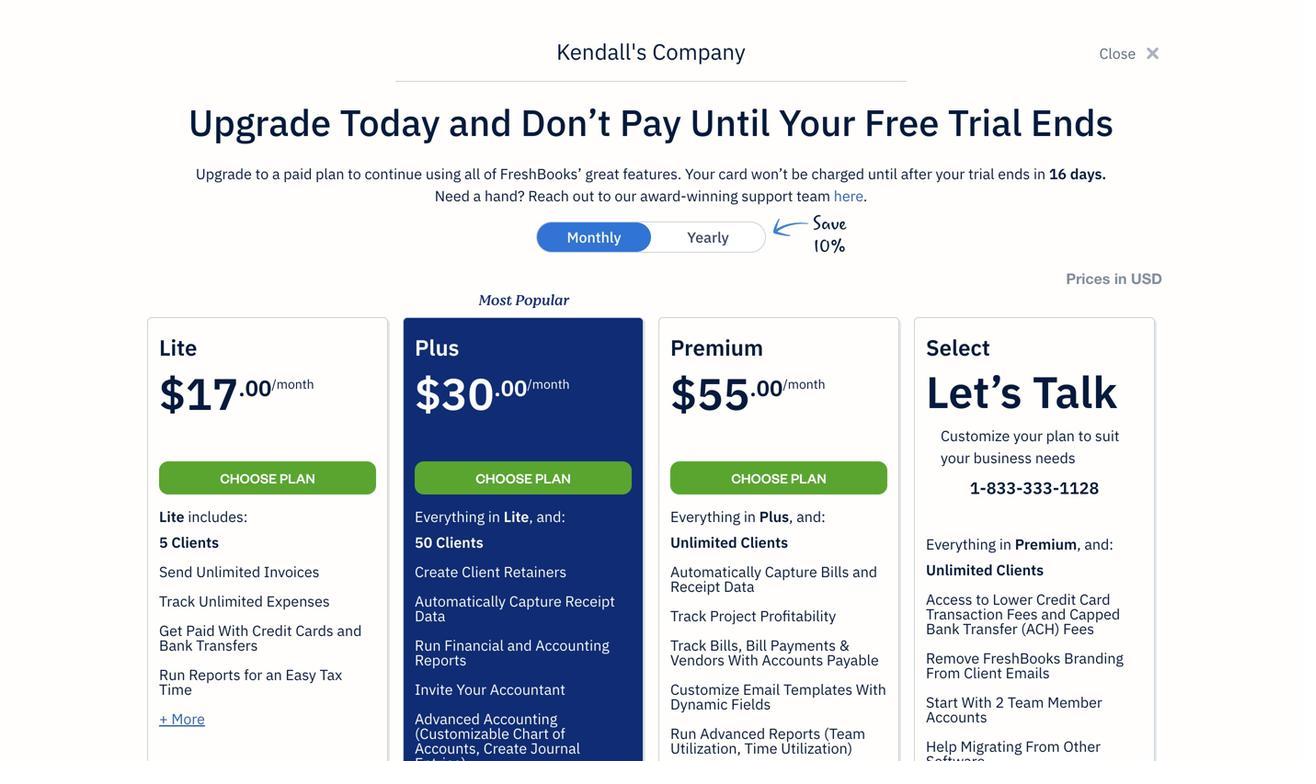 Task type: describe. For each thing, give the bounding box(es) containing it.
invoices
[[367, 429, 421, 448]]

clients image
[[41, 121, 197, 135]]

payroll image
[[41, 391, 197, 406]]

start
[[926, 693, 959, 712]]

using
[[426, 164, 461, 184]]

paid inside your first step toward getting paid get paid faster with an invoice template that enables flexible payment options and automated reminders—and looks great.
[[635, 429, 664, 448]]

reports inside run financial and accounting reports
[[415, 651, 467, 670]]

kendall!
[[355, 167, 428, 193]]

, for premium
[[789, 507, 793, 527]]

track for premium
[[671, 607, 707, 626]]

out inside upgrade to a paid plan to continue using all of freshbooks' great features. your card won't be charged until after your trial ends in 16 days. need a hand? reach out to our award-winning support team here .
[[573, 186, 595, 206]]

of left support
[[710, 167, 728, 193]]

track bills, bill payments & vendors with accounts payable
[[671, 636, 879, 670]]

reports image
[[41, 468, 197, 483]]

our
[[615, 186, 637, 206]]

unlimited down the send unlimited invoices
[[199, 592, 263, 611]]

paid inside get paid with credit cards and bank transfers
[[186, 621, 215, 641]]

who
[[939, 615, 968, 636]]

from inside help migrating from other software
[[1026, 737, 1060, 757]]

your right invite
[[457, 680, 487, 700]]

don't
[[521, 98, 611, 146]]

monthly button
[[537, 223, 651, 252]]

most
[[478, 290, 512, 311]]

1 horizontal spatial invoices
[[378, 601, 454, 627]]

run financial and accounting reports
[[415, 636, 610, 670]]

of inside advanced accounting (customizable chart of accounts, create journal entries)
[[552, 724, 565, 744]]

in for everything in plus , and: unlimited clients
[[744, 507, 756, 527]]

getting
[[786, 398, 842, 420]]

. inside upgrade to a paid plan to continue using all of freshbooks' great features. your card won't be charged until after your trial ends in 16 days. need a hand? reach out to our award-winning support team here .
[[864, 186, 868, 206]]

owes
[[972, 615, 1005, 636]]

get inside get paid with credit cards and bank transfers
[[159, 621, 183, 641]]

company
[[653, 37, 746, 66]]

clients,
[[277, 451, 325, 471]]

everything inside everything in premium , and: unlimited clients
[[926, 535, 996, 554]]

everything for premium
[[671, 507, 741, 527]]

run for run financial and accounting reports
[[415, 636, 441, 655]]

access to lower credit card transaction fees and capped bank transfer (ach) fees
[[926, 590, 1121, 639]]

need
[[435, 186, 470, 206]]

accounts inside start with 2 team member accounts
[[926, 708, 988, 727]]

automated
[[608, 473, 680, 493]]

advanced accounting (customizable chart of accounts, create journal entries)
[[415, 710, 580, 762]]

add team member
[[824, 78, 999, 104]]

usd
[[1131, 270, 1163, 287]]

reports inside the run advanced reports (team utilization, time utilization)
[[769, 724, 821, 744]]

accounts inside the track bills, bill payments & vendors with accounts payable
[[762, 651, 824, 670]]

(ach)
[[1021, 620, 1060, 639]]

00 for plus
[[501, 374, 527, 402]]

times image
[[1144, 42, 1163, 64]]

access
[[926, 590, 973, 609]]

1 horizontal spatial out
[[676, 167, 706, 193]]

talk
[[1033, 363, 1118, 420]]

an inside run reports for an easy tax time
[[266, 666, 282, 685]]

/month for plus
[[527, 376, 570, 393]]

with inside your first step toward getting paid get paid faster with an invoice template that enables flexible payment options and automated reminders—and looks great.
[[709, 429, 737, 448]]

to inside customize your plan to suit your business needs
[[1079, 426, 1092, 446]]

run for run reports for an easy tax time
[[159, 666, 185, 685]]

trial
[[969, 164, 995, 184]]

accounting inside run financial and accounting reports
[[536, 636, 610, 655]]

client up create client retainers
[[421, 539, 466, 561]]

and inside your first step toward getting paid get paid faster with an invoice template that enables flexible payment options and automated reminders—and looks great.
[[860, 451, 885, 471]]

of right click
[[311, 473, 324, 493]]

and inside access to lower credit card transaction fees and capped bank transfer (ach) fees
[[1042, 605, 1066, 624]]

imports
[[1167, 473, 1218, 493]]

start with 2 team member accounts
[[926, 693, 1103, 727]]

track
[[314, 429, 348, 448]]

looks
[[791, 473, 826, 493]]

run for run advanced reports (team utilization, time utilization)
[[671, 724, 697, 744]]

in inside upgrade to a paid plan to continue using all of freshbooks' great features. your card won't be charged until after your trial ends in 16 days. need a hand? reach out to our award-winning support team here .
[[1034, 164, 1046, 184]]

and: for premium
[[797, 507, 826, 527]]

project
[[710, 607, 757, 626]]

get inside your first step toward getting paid get paid faster with an invoice template that enables flexible payment options and automated reminders—and looks great.
[[608, 429, 632, 448]]

833-
[[987, 477, 1023, 499]]

1-
[[970, 477, 987, 499]]

an inside your first step toward getting paid get paid faster with an invoice template that enables flexible payment options and automated reminders—and looks great.
[[741, 429, 757, 448]]

growing
[[380, 398, 444, 420]]

client inside manage your growing client list keep track of invoices and payment for clients, and download client reports with a click of a button.
[[448, 398, 493, 420]]

or
[[1099, 495, 1112, 515]]

(team
[[824, 724, 866, 744]]

kendall's company
[[557, 37, 746, 66]]

. for lite
[[239, 374, 245, 402]]

track inside the track bills, bill payments & vendors with accounts payable
[[671, 636, 707, 655]]

, inside everything in premium , and: unlimited clients
[[1077, 535, 1081, 554]]

with inside get paid with credit cards and bank transfers
[[218, 621, 249, 641]]

team inside add team member button
[[866, 78, 918, 104]]

kendall's
[[557, 37, 647, 66]]

create inside advanced accounting (customizable chart of accounts, create journal entries)
[[484, 739, 527, 758]]

10%
[[814, 236, 846, 257]]

remove freshbooks branding from client emails
[[926, 649, 1124, 683]]

prices
[[1067, 270, 1111, 287]]

email
[[743, 680, 780, 700]]

ends
[[1031, 98, 1114, 146]]

to inside access to lower credit card transaction fees and capped bank transfer (ach) fees
[[976, 590, 990, 609]]

clients for everything in plus , and: unlimited clients
[[741, 533, 788, 552]]

your up the 'be'
[[779, 98, 856, 146]]

features.
[[623, 164, 682, 184]]

and: for plus
[[537, 507, 566, 527]]

your inside manage your growing client list keep track of invoices and payment for clients, and download client reports with a click of a button.
[[341, 398, 376, 420]]

outstanding invoices
[[261, 601, 454, 627]]

/month for lite
[[272, 376, 314, 393]]

in for everything in premium , and: unlimited clients
[[1000, 535, 1012, 554]]

customize for fields
[[671, 680, 740, 700]]

enables
[[638, 451, 690, 471]]

free
[[865, 98, 940, 146]]

button.
[[338, 473, 386, 493]]

member inside start with 2 team member accounts
[[1048, 693, 1103, 712]]

, for plus
[[529, 507, 533, 527]]

choose plan button for lite
[[159, 462, 376, 495]]

faster
[[667, 429, 705, 448]]

save for time
[[939, 398, 976, 420]]

software
[[926, 752, 985, 762]]

of inside upgrade to a paid plan to continue using all of freshbooks' great features. your card won't be charged until after your trial ends in 16 days. need a hand? reach out to our award-winning support team here .
[[484, 164, 497, 184]]

unlimited up track unlimited expenses
[[196, 563, 260, 582]]

keep
[[277, 429, 311, 448]]

. for plus
[[494, 374, 501, 402]]

reports inside run reports for an easy tax time
[[189, 666, 241, 685]]

days.
[[1071, 164, 1107, 184]]

branding
[[1065, 649, 1124, 668]]

your up automatic
[[1067, 451, 1096, 471]]

download
[[356, 451, 421, 471]]

retainers
[[504, 563, 567, 582]]

payable
[[827, 651, 879, 670]]

let's
[[926, 363, 1023, 420]]

estimates image
[[41, 159, 197, 174]]

send unlimited invoices
[[159, 563, 320, 582]]

bills,
[[710, 636, 743, 655]]

choose plan for plus
[[476, 470, 571, 487]]

plus
[[760, 507, 789, 527]]

help
[[926, 737, 957, 757]]

template
[[810, 429, 870, 448]]

support
[[742, 186, 793, 206]]

transaction
[[926, 605, 1004, 624]]

dashboard
[[261, 69, 430, 113]]

from
[[939, 495, 970, 515]]

333-
[[1023, 477, 1060, 499]]

0 vertical spatial invoices
[[264, 563, 320, 582]]

save for 10%
[[813, 214, 847, 235]]

your left up-
[[941, 448, 970, 468]]

00 for lite
[[245, 374, 272, 402]]

1-833-333-1128 link
[[970, 477, 1100, 499]]

chart
[[513, 724, 549, 744]]

your up date
[[1014, 426, 1043, 446]]

plan for plus
[[535, 470, 571, 487]]

automatic
[[1062, 398, 1142, 420]]

automatically for automatically capture bills and receipt data
[[671, 563, 762, 582]]

invite
[[415, 680, 453, 700]]

flexible
[[694, 451, 742, 471]]

time inside the run advanced reports (team utilization, time utilization)
[[745, 739, 778, 758]]

customize for your
[[941, 426, 1010, 446]]

with inside 'save time with automatic expense tracking stay up-to-date on your business expenses with automatic expense imports from your bank account or credit card.'
[[1022, 398, 1058, 420]]

data inside automatically capture receipt data
[[415, 607, 446, 626]]

and: inside everything in premium , and: unlimited clients
[[1085, 535, 1114, 554]]

&
[[840, 636, 850, 655]]

business inside 'save time with automatic expense tracking stay up-to-date on your business expenses with automatic expense imports from your bank account or credit card.'
[[1100, 451, 1158, 471]]

other
[[1064, 737, 1101, 757]]

with inside start with 2 team member accounts
[[962, 693, 992, 712]]

on
[[1047, 451, 1064, 471]]

bank inside "connect your bank" link
[[1115, 539, 1155, 561]]

connect your bank link
[[939, 531, 1224, 569]]

manage
[[277, 398, 337, 420]]

payment inside manage your growing client list keep track of invoices and payment for clients, and download client reports with a click of a button.
[[453, 429, 511, 448]]

get paid with credit cards and bank transfers
[[159, 621, 362, 655]]

clients inside the lite includes: 5 clients
[[171, 533, 219, 552]]

and inside automatically capture bills and receipt data
[[853, 563, 878, 582]]

add a client
[[373, 539, 466, 561]]

and inside run financial and accounting reports
[[507, 636, 532, 655]]

premium
[[1015, 535, 1077, 554]]

paid inside your first step toward getting paid get paid faster with an invoice template that enables flexible payment options and automated reminders—and looks great.
[[846, 398, 880, 420]]

select
[[926, 333, 991, 362]]



Task type: vqa. For each thing, say whether or not it's contained in the screenshot.
middle set
no



Task type: locate. For each thing, give the bounding box(es) containing it.
3 /month from the left
[[783, 376, 826, 393]]

dismiss image
[[546, 221, 567, 242]]

clients up lower
[[997, 561, 1044, 580]]

lite up retainers
[[504, 507, 529, 527]]

accounts up "help"
[[926, 708, 988, 727]]

upgrade inside upgrade to a paid plan to continue using all of freshbooks' great features. your card won't be charged until after your trial ends in 16 days. need a hand? reach out to our award-winning support team here .
[[196, 164, 252, 184]]

time inside 'save time with automatic expense tracking stay up-to-date on your business expenses with automatic expense imports from your bank account or credit card.'
[[980, 398, 1018, 420]]

of
[[484, 164, 497, 184], [710, 167, 728, 193], [351, 429, 364, 448], [311, 473, 324, 493], [552, 724, 565, 744]]

1 horizontal spatial automatically
[[671, 563, 762, 582]]

. down charged
[[864, 186, 868, 206]]

upgrade to a paid plan to continue using all of freshbooks' great features. your card won't be charged until after your trial ends in 16 days. need a hand? reach out to our award-winning support team here .
[[196, 164, 1107, 206]]

that
[[608, 451, 635, 471]]

with inside manage your growing client list keep track of invoices and payment for clients, and download client reports with a click of a button.
[[516, 451, 545, 471]]

1 vertical spatial create
[[415, 563, 458, 582]]

run up invite
[[415, 636, 441, 655]]

stay
[[939, 451, 968, 471]]

save
[[813, 214, 847, 235], [939, 398, 976, 420]]

with up customize your plan to suit your business needs
[[1022, 398, 1058, 420]]

popular
[[515, 290, 569, 311]]

team
[[797, 186, 831, 206]]

choose plan button down keep
[[159, 462, 376, 495]]

in left premium
[[1000, 535, 1012, 554]]

capture inside automatically capture bills and receipt data
[[765, 563, 818, 582]]

0 vertical spatial create
[[683, 539, 734, 561]]

run inside run reports for an easy tax time
[[159, 666, 185, 685]]

1 horizontal spatial add
[[824, 78, 863, 104]]

0 vertical spatial accounts
[[762, 651, 824, 670]]

profitability
[[760, 607, 836, 626]]

expense
[[1146, 398, 1211, 420]]

you,
[[1009, 615, 1041, 636]]

2 horizontal spatial plan
[[791, 470, 827, 487]]

member up other
[[1048, 693, 1103, 712]]

all
[[465, 164, 480, 184]]

with inside the track bills, bill payments & vendors with accounts payable
[[728, 651, 759, 670]]

customize inside customize your plan to suit your business needs
[[941, 426, 1010, 446]]

everything inside everything in lite , and: 50 clients
[[415, 507, 485, 527]]

with inside the customize email templates with dynamic fields
[[856, 680, 887, 700]]

0 horizontal spatial accounts
[[762, 651, 824, 670]]

for inside manage your growing client list keep track of invoices and payment for clients, and download client reports with a click of a button.
[[514, 429, 533, 448]]

0 horizontal spatial . 00 /month
[[239, 374, 314, 402]]

0 horizontal spatial ,
[[529, 507, 533, 527]]

0 vertical spatial run
[[415, 636, 441, 655]]

out
[[676, 167, 706, 193], [573, 186, 595, 206]]

upgrade up welcome,
[[188, 98, 331, 146]]

0 horizontal spatial invoices
[[264, 563, 320, 582]]

everything for plus
[[415, 507, 485, 527]]

. 00 /month up "reports"
[[494, 374, 570, 402]]

clients for everything in lite , and: 50 clients
[[436, 533, 484, 552]]

2 vertical spatial with
[[1005, 473, 1034, 493]]

welcome,
[[261, 167, 351, 193]]

everything in lite , and: 50 clients
[[415, 507, 566, 552]]

invoices up expenses at the bottom left of the page
[[264, 563, 320, 582]]

0 horizontal spatial plan
[[280, 470, 315, 487]]

0 horizontal spatial choose plan
[[220, 470, 315, 487]]

advanced down fields at the right bottom of the page
[[700, 724, 765, 744]]

run inside the run advanced reports (team utilization, time utilization)
[[671, 724, 697, 744]]

choose plan up plus
[[732, 470, 827, 487]]

1 horizontal spatial with
[[709, 429, 737, 448]]

1 horizontal spatial /month
[[527, 376, 570, 393]]

everything inside everything in plus , and: unlimited clients
[[671, 507, 741, 527]]

your up winning
[[685, 164, 715, 184]]

remove
[[926, 649, 980, 668]]

1 vertical spatial get
[[159, 621, 183, 641]]

your inside your first step toward getting paid get paid faster with an invoice template that enables flexible payment options and automated reminders—and looks great.
[[608, 398, 643, 420]]

until
[[690, 98, 771, 146]]

run inside run financial and accounting reports
[[415, 636, 441, 655]]

receipt down retainers
[[565, 592, 615, 611]]

1 /month from the left
[[272, 376, 314, 393]]

1 horizontal spatial customize
[[941, 426, 1010, 446]]

choose plan up everything in lite , and: 50 clients
[[476, 470, 571, 487]]

1 vertical spatial add
[[373, 539, 404, 561]]

in left plus
[[744, 507, 756, 527]]

receipt inside automatically capture bills and receipt data
[[671, 577, 721, 597]]

your inside upgrade to a paid plan to continue using all of freshbooks' great features. your card won't be charged until after your trial ends in 16 days. need a hand? reach out to our award-winning support team here .
[[936, 164, 965, 184]]

/month up manage
[[272, 376, 314, 393]]

tax
[[320, 666, 342, 685]]

out right most
[[676, 167, 706, 193]]

member inside button
[[922, 78, 999, 104]]

step
[[686, 398, 721, 420]]

with
[[709, 429, 737, 448], [516, 451, 545, 471], [1005, 473, 1034, 493]]

2 /month from the left
[[527, 376, 570, 393]]

3 choose plan button from the left
[[671, 462, 888, 495]]

capture down retainers
[[509, 592, 562, 611]]

unlimited inside everything in premium , and: unlimited clients
[[926, 561, 993, 580]]

create for create an invoice
[[683, 539, 734, 561]]

1 choose plan button from the left
[[159, 462, 376, 495]]

00 left manage
[[245, 374, 272, 402]]

bank down credit
[[1115, 539, 1155, 561]]

1 vertical spatial plan
[[1046, 426, 1075, 446]]

advanced inside advanced accounting (customizable chart of accounts, create journal entries)
[[415, 710, 480, 729]]

business inside customize your plan to suit your business needs
[[974, 448, 1032, 468]]

expense
[[1107, 473, 1163, 493]]

credit for and
[[1037, 590, 1077, 609]]

0 vertical spatial customize
[[941, 426, 1010, 446]]

choose plan button up plus
[[671, 462, 888, 495]]

unlimited inside everything in plus , and: unlimited clients
[[671, 533, 737, 552]]

clients for everything in premium , and: unlimited clients
[[997, 561, 1044, 580]]

client inside remove freshbooks branding from client emails
[[964, 664, 1003, 683]]

00 up "reports"
[[501, 374, 527, 402]]

see who owes you, and who's late to pay
[[913, 615, 1199, 636]]

clients inside everything in plus , and: unlimited clients
[[741, 533, 788, 552]]

2 . 00 /month from the left
[[494, 374, 570, 402]]

clients right 50 on the left of the page
[[436, 533, 484, 552]]

1 vertical spatial an
[[738, 539, 757, 561]]

track left bills,
[[671, 636, 707, 655]]

0 horizontal spatial time
[[159, 680, 192, 700]]

plan for premium
[[791, 470, 827, 487]]

upgrade
[[188, 98, 331, 146], [196, 164, 252, 184]]

plan left "great." on the right bottom of page
[[791, 470, 827, 487]]

advanced inside the run advanced reports (team utilization, time utilization)
[[700, 724, 765, 744]]

team up until
[[866, 78, 918, 104]]

see
[[913, 615, 934, 636]]

your down expenses
[[974, 495, 1003, 515]]

16
[[1049, 164, 1067, 184]]

. 00 /month for premium
[[750, 374, 826, 402]]

of right track
[[351, 429, 364, 448]]

2 horizontal spatial choose plan
[[732, 470, 827, 487]]

and: inside everything in plus , and: unlimited clients
[[797, 507, 826, 527]]

with down track unlimited expenses
[[218, 621, 249, 641]]

1 lite from the left
[[159, 507, 185, 527]]

clients inside everything in lite , and: 50 clients
[[436, 533, 484, 552]]

2 00 from the left
[[501, 374, 527, 402]]

1 horizontal spatial . 00 /month
[[494, 374, 570, 402]]

award-
[[640, 186, 687, 206]]

time up tracking
[[980, 398, 1018, 420]]

client left 'list'
[[448, 398, 493, 420]]

in inside everything in lite , and: 50 clients
[[488, 507, 500, 527]]

choose plan for lite
[[220, 470, 315, 487]]

0 vertical spatial payment
[[453, 429, 511, 448]]

. 00 /month up invoice
[[750, 374, 826, 402]]

track
[[159, 592, 195, 611], [671, 607, 707, 626], [671, 636, 707, 655]]

time
[[980, 398, 1018, 420], [159, 680, 192, 700], [745, 739, 778, 758]]

reminders—and
[[684, 473, 787, 493]]

accounting inside advanced accounting (customizable chart of accounts, create journal entries)
[[484, 710, 558, 729]]

transfers
[[196, 636, 258, 655]]

save up tracking
[[939, 398, 976, 420]]

1 horizontal spatial accounts
[[926, 708, 988, 727]]

from up start
[[926, 664, 961, 683]]

1 choose from the left
[[220, 470, 277, 487]]

0 horizontal spatial team
[[866, 78, 918, 104]]

data
[[724, 577, 755, 597], [415, 607, 446, 626]]

send
[[159, 563, 193, 582]]

payment up "reports"
[[453, 429, 511, 448]]

+ more
[[159, 710, 205, 729]]

create up project
[[683, 539, 734, 561]]

1 vertical spatial capture
[[509, 592, 562, 611]]

upgrade for upgrade to a paid plan to continue using all of freshbooks' great features. your card won't be charged until after your trial ends in 16 days. need a hand? reach out to our award-winning support team here .
[[196, 164, 252, 184]]

0 horizontal spatial capture
[[509, 592, 562, 611]]

1 horizontal spatial team
[[1008, 693, 1044, 712]]

0 horizontal spatial data
[[415, 607, 446, 626]]

paid up template
[[846, 398, 880, 420]]

accounting
[[536, 636, 610, 655], [484, 710, 558, 729]]

3 choose from the left
[[732, 470, 788, 487]]

0 horizontal spatial from
[[926, 664, 961, 683]]

/month up getting
[[783, 376, 826, 393]]

3 choose plan from the left
[[732, 470, 827, 487]]

choose plan button for plus
[[415, 462, 632, 495]]

yearly
[[687, 228, 729, 247]]

1 vertical spatial with
[[516, 451, 545, 471]]

add left free
[[824, 78, 863, 104]]

1 vertical spatial paid
[[635, 429, 664, 448]]

. for premium
[[750, 374, 757, 402]]

save inside 'save time with automatic expense tracking stay up-to-date on your business expenses with automatic expense imports from your bank account or credit card.'
[[939, 398, 976, 420]]

0 horizontal spatial plan
[[316, 164, 344, 184]]

create for create client retainers
[[415, 563, 458, 582]]

credit down expenses at the bottom left of the page
[[252, 621, 292, 641]]

out down great
[[573, 186, 595, 206]]

plan
[[280, 470, 315, 487], [535, 470, 571, 487], [791, 470, 827, 487]]

with inside 'save time with automatic expense tracking stay up-to-date on your business expenses with automatic expense imports from your bank account or credit card.'
[[1005, 473, 1034, 493]]

1 horizontal spatial and:
[[797, 507, 826, 527]]

plan up needs
[[1046, 426, 1075, 446]]

customize inside the customize email templates with dynamic fields
[[671, 680, 740, 700]]

be
[[792, 164, 808, 184]]

your
[[779, 98, 856, 146], [685, 164, 715, 184], [341, 398, 376, 420], [608, 398, 643, 420], [1076, 539, 1111, 561], [457, 680, 487, 700]]

in inside everything in plus , and: unlimited clients
[[744, 507, 756, 527]]

and: up retainers
[[537, 507, 566, 527]]

0 horizontal spatial receipt
[[565, 592, 615, 611]]

, inside everything in plus , and: unlimited clients
[[789, 507, 793, 527]]

00
[[245, 374, 272, 402], [501, 374, 527, 402], [757, 374, 783, 402]]

0 vertical spatial save
[[813, 214, 847, 235]]

choose plan down keep
[[220, 470, 315, 487]]

/month for premium
[[783, 376, 826, 393]]

capture inside automatically capture receipt data
[[509, 592, 562, 611]]

everything down reminders—and
[[671, 507, 741, 527]]

0 horizontal spatial fees
[[1007, 605, 1038, 624]]

1 vertical spatial customize
[[671, 680, 740, 700]]

0 vertical spatial upgrade
[[188, 98, 331, 146]]

fields
[[731, 695, 771, 714]]

with down payable
[[856, 680, 887, 700]]

1 . 00 /month from the left
[[239, 374, 314, 402]]

accounts,
[[415, 739, 480, 758]]

choose for lite
[[220, 470, 277, 487]]

data up the financial
[[415, 607, 446, 626]]

for inside run reports for an easy tax time
[[244, 666, 262, 685]]

choose plan button up everything in lite , and: 50 clients
[[415, 462, 632, 495]]

. 00 /month for plus
[[494, 374, 570, 402]]

team inside start with 2 team member accounts
[[1008, 693, 1044, 712]]

clients
[[171, 533, 219, 552], [436, 533, 484, 552], [741, 533, 788, 552], [997, 561, 1044, 580]]

and inside get paid with credit cards and bank transfers
[[337, 621, 362, 641]]

everything in plus , and: unlimited clients
[[671, 507, 826, 552]]

get
[[559, 167, 588, 193]]

add inside button
[[824, 78, 863, 104]]

capture for receipt
[[509, 592, 562, 611]]

0 horizontal spatial member
[[922, 78, 999, 104]]

choose for plus
[[476, 470, 533, 487]]

0 horizontal spatial and:
[[537, 507, 566, 527]]

paid inside upgrade to a paid plan to continue using all of freshbooks' great features. your card won't be charged until after your trial ends in 16 days. need a hand? reach out to our award-winning support team here .
[[284, 164, 312, 184]]

automatically inside automatically capture bills and receipt data
[[671, 563, 762, 582]]

automatically inside automatically capture receipt data
[[415, 592, 506, 611]]

time down fields at the right bottom of the page
[[745, 739, 778, 758]]

bank
[[1115, 539, 1155, 561], [926, 620, 960, 639], [159, 636, 193, 655]]

2 horizontal spatial 00
[[757, 374, 783, 402]]

1 horizontal spatial bank
[[926, 620, 960, 639]]

clients down plus
[[741, 533, 788, 552]]

in for prices in usd
[[1115, 270, 1127, 287]]

0 horizontal spatial create
[[415, 563, 458, 582]]

choose up plus
[[732, 470, 788, 487]]

1 horizontal spatial fees
[[1064, 620, 1095, 639]]

1 vertical spatial payment
[[746, 451, 804, 471]]

payment inside your first step toward getting paid get paid faster with an invoice template that enables flexible payment options and automated reminders—and looks great.
[[746, 451, 804, 471]]

first
[[647, 398, 682, 420]]

plan
[[316, 164, 344, 184], [1046, 426, 1075, 446]]

continue
[[365, 164, 422, 184]]

1 choose plan from the left
[[220, 470, 315, 487]]

2 plan from the left
[[535, 470, 571, 487]]

1 horizontal spatial 00
[[501, 374, 527, 402]]

capture for bills
[[765, 563, 818, 582]]

1 horizontal spatial everything
[[671, 507, 741, 527]]

create left journal
[[484, 739, 527, 758]]

automatically for automatically capture receipt data
[[415, 592, 506, 611]]

in inside everything in premium , and: unlimited clients
[[1000, 535, 1012, 554]]

toward
[[725, 398, 782, 420]]

business up 833-
[[974, 448, 1032, 468]]

00 for premium
[[757, 374, 783, 402]]

1 horizontal spatial capture
[[765, 563, 818, 582]]

1 horizontal spatial advanced
[[700, 724, 765, 744]]

reports down the customize email templates with dynamic fields
[[769, 724, 821, 744]]

clients right 5
[[171, 533, 219, 552]]

upgrade for upgrade today and don't pay until your free trial ends
[[188, 98, 331, 146]]

2 choose from the left
[[476, 470, 533, 487]]

1 vertical spatial member
[[1048, 693, 1103, 712]]

2 horizontal spatial everything
[[926, 535, 996, 554]]

run advanced reports (team utilization, time utilization)
[[671, 724, 866, 758]]

payment down invoice
[[746, 451, 804, 471]]

1 horizontal spatial from
[[1026, 737, 1060, 757]]

your down or at bottom right
[[1076, 539, 1111, 561]]

in left usd
[[1115, 270, 1127, 287]]

utilization)
[[781, 739, 853, 758]]

1 vertical spatial paid
[[186, 621, 215, 641]]

1 vertical spatial credit
[[252, 621, 292, 641]]

5
[[159, 533, 168, 552]]

payments
[[771, 636, 836, 655]]

plan inside upgrade to a paid plan to continue using all of freshbooks' great features. your card won't be charged until after your trial ends in 16 days. need a hand? reach out to our award-winning support team here .
[[316, 164, 344, 184]]

date
[[1014, 451, 1044, 471]]

add left 50 on the left of the page
[[373, 539, 404, 561]]

2 horizontal spatial run
[[671, 724, 697, 744]]

0 horizontal spatial 00
[[245, 374, 272, 402]]

track unlimited expenses
[[159, 592, 330, 611]]

receipt inside automatically capture receipt data
[[565, 592, 615, 611]]

plan down keep
[[280, 470, 315, 487]]

projects image
[[41, 314, 197, 328]]

0 horizontal spatial save
[[813, 214, 847, 235]]

2 horizontal spatial with
[[1005, 473, 1034, 493]]

add a client link
[[277, 531, 562, 569]]

who's
[[1078, 615, 1119, 636]]

transfer
[[963, 620, 1018, 639]]

2 horizontal spatial /month
[[783, 376, 826, 393]]

time inside run reports for an easy tax time
[[159, 680, 192, 700]]

run up +
[[159, 666, 185, 685]]

1 horizontal spatial ,
[[789, 507, 793, 527]]

1 horizontal spatial lite
[[504, 507, 529, 527]]

0 vertical spatial for
[[514, 429, 533, 448]]

plan for lite
[[280, 470, 315, 487]]

and: inside everything in lite , and: 50 clients
[[537, 507, 566, 527]]

0 horizontal spatial add
[[373, 539, 404, 561]]

. 00 /month for lite
[[239, 374, 314, 402]]

1 vertical spatial upgrade
[[196, 164, 252, 184]]

0 horizontal spatial automatically
[[415, 592, 506, 611]]

plus
[[415, 333, 460, 362]]

1-833-333-1128
[[970, 477, 1100, 499]]

0 horizontal spatial paid
[[284, 164, 312, 184]]

automatically capture bills and receipt data
[[671, 563, 878, 597]]

0 vertical spatial get
[[608, 429, 632, 448]]

choose plan for premium
[[732, 470, 827, 487]]

1 plan from the left
[[280, 470, 315, 487]]

track for lite
[[159, 592, 195, 611]]

paid
[[846, 398, 880, 420], [186, 621, 215, 641]]

business up expense
[[1100, 451, 1158, 471]]

data inside automatically capture bills and receipt data
[[724, 577, 755, 597]]

your inside upgrade to a paid plan to continue using all of freshbooks' great features. your card won't be charged until after your trial ends in 16 days. need a hand? reach out to our award-winning support team here .
[[685, 164, 715, 184]]

0 horizontal spatial get
[[159, 621, 183, 641]]

clients inside everything in premium , and: unlimited clients
[[997, 561, 1044, 580]]

receipt up project
[[671, 577, 721, 597]]

reports down the transfers
[[189, 666, 241, 685]]

in left 16
[[1034, 164, 1046, 184]]

lite inside everything in lite , and: 50 clients
[[504, 507, 529, 527]]

pay
[[620, 98, 682, 146]]

0 horizontal spatial everything
[[415, 507, 485, 527]]

choose up includes:
[[220, 470, 277, 487]]

unlimited up access
[[926, 561, 993, 580]]

plan inside customize your plan to suit your business needs
[[1046, 426, 1075, 446]]

premium
[[671, 333, 764, 362]]

1 horizontal spatial time
[[745, 739, 778, 758]]

with left 2
[[962, 693, 992, 712]]

advanced up accounts,
[[415, 710, 480, 729]]

. left manage
[[239, 374, 245, 402]]

fees
[[1007, 605, 1038, 624], [1064, 620, 1095, 639]]

and: down or at bottom right
[[1085, 535, 1114, 554]]

paid
[[284, 164, 312, 184], [635, 429, 664, 448]]

1 horizontal spatial save
[[939, 398, 976, 420]]

3 plan from the left
[[791, 470, 827, 487]]

bills
[[821, 563, 849, 582]]

1128
[[1060, 477, 1100, 499]]

paid down track unlimited expenses
[[186, 621, 215, 641]]

1 vertical spatial from
[[1026, 737, 1060, 757]]

from left other
[[1026, 737, 1060, 757]]

0 horizontal spatial with
[[516, 451, 545, 471]]

bank inside get paid with credit cards and bank transfers
[[159, 636, 193, 655]]

1 horizontal spatial run
[[415, 636, 441, 655]]

/month down popular on the left of the page
[[527, 376, 570, 393]]

credit
[[1037, 590, 1077, 609], [252, 621, 292, 641]]

0 vertical spatial data
[[724, 577, 755, 597]]

2 lite from the left
[[504, 507, 529, 527]]

choose for premium
[[732, 470, 788, 487]]

add for add team member
[[824, 78, 863, 104]]

in for everything in lite , and: 50 clients
[[488, 507, 500, 527]]

financial
[[444, 636, 504, 655]]

time tracking image
[[41, 352, 197, 367]]

most popular
[[478, 290, 569, 311]]

everything up 50 on the left of the page
[[415, 507, 485, 527]]

0 vertical spatial with
[[709, 429, 737, 448]]

from
[[926, 664, 961, 683], [1026, 737, 1060, 757]]

upgrade left welcome,
[[196, 164, 252, 184]]

an down toward
[[741, 429, 757, 448]]

emails
[[1006, 664, 1050, 683]]

with right "reports"
[[516, 451, 545, 471]]

customize email templates with dynamic fields
[[671, 680, 887, 714]]

, inside everything in lite , and: 50 clients
[[529, 507, 533, 527]]

00 left getting
[[757, 374, 783, 402]]

bank inside access to lower credit card transaction fees and capped bank transfer (ach) fees
[[926, 620, 960, 639]]

0 vertical spatial team
[[866, 78, 918, 104]]

bank down access
[[926, 620, 960, 639]]

add
[[824, 78, 863, 104], [373, 539, 404, 561]]

/month
[[272, 376, 314, 393], [527, 376, 570, 393], [783, 376, 826, 393]]

in
[[1034, 164, 1046, 184], [1115, 270, 1127, 287], [488, 507, 500, 527], [744, 507, 756, 527], [1000, 535, 1012, 554]]

bank left the transfers
[[159, 636, 193, 655]]

needs
[[1036, 448, 1076, 468]]

an left "easy"
[[266, 666, 282, 685]]

1 horizontal spatial receipt
[[671, 577, 721, 597]]

0 vertical spatial an
[[741, 429, 757, 448]]

1 vertical spatial data
[[415, 607, 446, 626]]

0 vertical spatial paid
[[846, 398, 880, 420]]

data up project
[[724, 577, 755, 597]]

+
[[159, 710, 168, 729]]

reports up invite
[[415, 651, 467, 670]]

2 vertical spatial create
[[484, 739, 527, 758]]

1 horizontal spatial data
[[724, 577, 755, 597]]

automatically down create an invoice
[[671, 563, 762, 582]]

0 horizontal spatial payment
[[453, 429, 511, 448]]

client down everything in lite , and: 50 clients
[[462, 563, 500, 582]]

0 horizontal spatial lite
[[159, 507, 185, 527]]

1 vertical spatial accounts
[[926, 708, 988, 727]]

client
[[448, 398, 493, 420], [421, 539, 466, 561], [462, 563, 500, 582], [964, 664, 1003, 683]]

1 horizontal spatial for
[[514, 429, 533, 448]]

main element
[[0, 0, 248, 762]]

choose plan button for premium
[[671, 462, 888, 495]]

lite inside the lite includes: 5 clients
[[159, 507, 185, 527]]

2 horizontal spatial ,
[[1077, 535, 1081, 554]]

0 horizontal spatial choose
[[220, 470, 277, 487]]

add for add a client
[[373, 539, 404, 561]]

bank
[[1007, 495, 1039, 515]]

0 horizontal spatial run
[[159, 666, 185, 685]]

everything down from
[[926, 535, 996, 554]]

2 vertical spatial run
[[671, 724, 697, 744]]

credit inside get paid with credit cards and bank transfers
[[252, 621, 292, 641]]

credit for transfers
[[252, 621, 292, 641]]

member up the trial
[[922, 78, 999, 104]]

2 choose plan from the left
[[476, 470, 571, 487]]

3 00 from the left
[[757, 374, 783, 402]]

1 00 from the left
[[245, 374, 272, 402]]

tracking
[[939, 420, 1005, 442]]

lower
[[993, 590, 1033, 609]]

choose up everything in lite , and: 50 clients
[[476, 470, 533, 487]]

create down add a client at the bottom left of page
[[415, 563, 458, 582]]

from inside remove freshbooks branding from client emails
[[926, 664, 961, 683]]

1 horizontal spatial create
[[484, 739, 527, 758]]

advanced
[[415, 710, 480, 729], [700, 724, 765, 744]]

credit inside access to lower credit card transaction fees and capped bank transfer (ach) fees
[[1037, 590, 1077, 609]]

your left the trial
[[936, 164, 965, 184]]

utilization,
[[671, 739, 741, 758]]

business
[[974, 448, 1032, 468], [1100, 451, 1158, 471]]

1 vertical spatial invoices
[[378, 601, 454, 627]]

automatically down create client retainers
[[415, 592, 506, 611]]

3 . 00 /month from the left
[[750, 374, 826, 402]]

2 choose plan button from the left
[[415, 462, 632, 495]]



